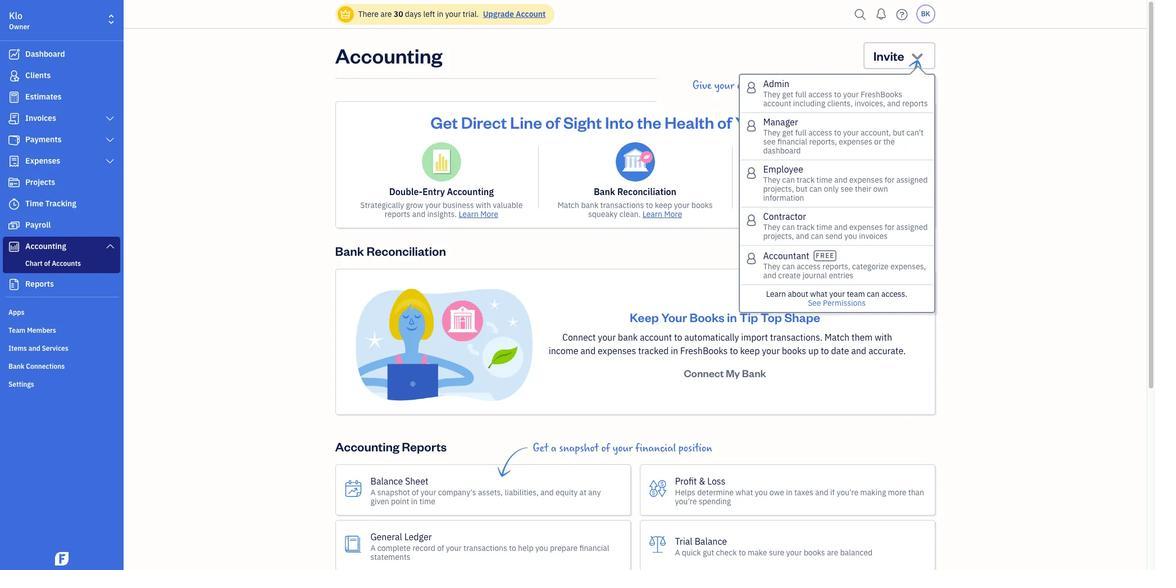 Task type: describe. For each thing, give the bounding box(es) containing it.
2 horizontal spatial chart
[[834, 186, 857, 197]]

learn more for bank reconciliation
[[643, 209, 683, 219]]

chart inside 'link'
[[25, 259, 43, 268]]

including
[[794, 98, 826, 108]]

with inside journal entries and chart of accounts create journal entries and edit accounts in the chart of accounts with
[[815, 209, 830, 219]]

into
[[605, 111, 634, 133]]

spending
[[699, 496, 731, 506]]

free
[[816, 251, 835, 260]]

timer image
[[7, 198, 21, 210]]

you inside profit & loss helps determine what you owe in taxes and if you're making more than you're spending
[[755, 487, 768, 497]]

to right up
[[821, 345, 829, 356]]

members
[[27, 326, 56, 334]]

than
[[909, 487, 925, 497]]

the inside journal entries and chart of accounts create journal entries and edit accounts in the chart of accounts with
[[900, 200, 912, 210]]

prepare
[[550, 543, 578, 553]]

are inside trial balance a quick gut check to make sure your books are balanced
[[827, 547, 839, 557]]

health
[[665, 111, 715, 133]]

create
[[779, 270, 801, 281]]

expenses inside connect your bank account to automatically import transactions. match them with income and expenses tracked in freshbooks to keep your books up to date and accurate.
[[598, 345, 636, 356]]

they for admin
[[764, 89, 781, 100]]

a for general ledger
[[371, 543, 376, 553]]

klo owner
[[9, 10, 30, 31]]

settings link
[[3, 376, 120, 392]]

time tracking link
[[3, 194, 120, 214]]

learn more for double-entry accounting
[[459, 209, 499, 219]]

keep inside match bank transactions to keep your books squeaky clean.
[[655, 200, 673, 210]]

transactions.
[[771, 332, 823, 343]]

chart of accounts
[[25, 259, 81, 268]]

go to help image
[[894, 6, 912, 23]]

payments link
[[3, 130, 120, 150]]

your inside "learn about what your team can access. see permissions"
[[830, 289, 846, 299]]

strategically grow your business with valuable reports and insights.
[[361, 200, 523, 219]]

dashboard image
[[7, 49, 21, 60]]

their
[[856, 184, 872, 194]]

you inside general ledger a complete record of your transactions to help you prepare financial statements
[[536, 543, 548, 553]]

of right the a
[[602, 442, 610, 455]]

expenses link
[[3, 151, 120, 171]]

can inside free they can access reports, categorize expenses, and create journal entries
[[783, 261, 795, 272]]

admin
[[764, 78, 790, 89]]

dashboard link
[[3, 44, 120, 65]]

at
[[580, 487, 587, 497]]

bank down 'strategically'
[[335, 243, 364, 259]]

connect for my
[[684, 367, 724, 379]]

chevron large down image for payments
[[105, 135, 115, 144]]

reports inside main element
[[25, 279, 54, 289]]

for for employee
[[885, 175, 895, 185]]

they for employee
[[764, 175, 781, 185]]

keep inside connect your bank account to automatically import transactions. match them with income and expenses tracked in freshbooks to keep your books up to date and accurate.
[[741, 345, 760, 356]]

general
[[371, 531, 402, 542]]

0 horizontal spatial your
[[662, 309, 688, 325]]

determine
[[698, 487, 734, 497]]

can up the information
[[783, 175, 795, 185]]

match inside match bank transactions to keep your books squeaky clean.
[[558, 200, 580, 210]]

with inside the strategically grow your business with valuable reports and insights.
[[476, 200, 491, 210]]

permissions
[[823, 298, 866, 308]]

1 vertical spatial reports
[[402, 439, 447, 454]]

balanced
[[841, 547, 873, 557]]

reports inside the strategically grow your business with valuable reports and insights.
[[385, 209, 411, 219]]

and down the them
[[852, 345, 867, 356]]

chart of accounts link
[[5, 257, 118, 270]]

chevron large down image for expenses
[[105, 157, 115, 166]]

liabilities,
[[505, 487, 539, 497]]

30
[[394, 9, 403, 19]]

account,
[[861, 128, 892, 138]]

get direct line of sight into the health of your business
[[431, 111, 840, 133]]

1 horizontal spatial accounts
[[780, 209, 813, 219]]

invoices
[[860, 231, 888, 241]]

balance inside balance sheet a snapshot of your company's assets, liabilities, and equity at any given point in time
[[371, 475, 403, 487]]

and up the 'accountant'
[[796, 231, 810, 241]]

team members
[[8, 326, 56, 334]]

expense image
[[7, 156, 21, 167]]

time for contractor
[[817, 222, 833, 232]]

bank reconciliation image
[[616, 142, 655, 182]]

reports, inside manager they get full access to your account, but can't see financial reports, expenses or the dashboard
[[810, 137, 838, 147]]

and inside profit & loss helps determine what you owe in taxes and if you're making more than you're spending
[[816, 487, 829, 497]]

connect my bank button
[[674, 362, 777, 385]]

reports, inside free they can access reports, categorize expenses, and create journal entries
[[823, 261, 851, 272]]

trial
[[675, 536, 693, 547]]

account
[[516, 9, 546, 19]]

and inside admin they get full access to your freshbooks account including clients, invoices, and reports
[[888, 98, 901, 108]]

given
[[371, 496, 389, 506]]

bk button
[[917, 4, 936, 24]]

learn about what your team can access. see permissions
[[767, 289, 908, 308]]

insights.
[[428, 209, 457, 219]]

books inside trial balance a quick gut check to make sure your books are balanced
[[804, 547, 826, 557]]

they for contractor
[[764, 222, 781, 232]]

can up the 'accountant'
[[783, 222, 795, 232]]

0 horizontal spatial the
[[638, 111, 662, 133]]

0 vertical spatial are
[[381, 9, 392, 19]]

trial balance a quick gut check to make sure your books are balanced
[[675, 536, 873, 557]]

import
[[742, 332, 769, 343]]

what inside profit & loss helps determine what you owe in taxes and if you're making more than you're spending
[[736, 487, 754, 497]]

0 vertical spatial journal
[[751, 186, 782, 197]]

your inside trial balance a quick gut check to make sure your books are balanced
[[787, 547, 802, 557]]

about
[[788, 289, 809, 299]]

freshbooks inside admin they get full access to your freshbooks account including clients, invoices, and reports
[[861, 89, 903, 100]]

of inside balance sheet a snapshot of your company's assets, liabilities, and equity at any given point in time
[[412, 487, 419, 497]]

client image
[[7, 70, 21, 82]]

owe
[[770, 487, 785, 497]]

expenses inside contractor they can track time and expenses for assigned projects, and can send you invoices
[[850, 222, 883, 232]]

your inside balance sheet a snapshot of your company's assets, liabilities, and equity at any given point in time
[[421, 487, 436, 497]]

learn inside "learn about what your team can access. see permissions"
[[767, 289, 786, 299]]

access.
[[882, 289, 908, 299]]

sure
[[769, 547, 785, 557]]

your inside manager they get full access to your account, but can't see financial reports, expenses or the dashboard
[[844, 128, 859, 138]]

days
[[405, 9, 422, 19]]

own
[[874, 184, 889, 194]]

reports inside admin they get full access to your freshbooks account including clients, invoices, and reports
[[903, 98, 928, 108]]

projects, for contractor
[[764, 231, 794, 241]]

of inside 'link'
[[44, 259, 50, 268]]

and left edit
[[827, 200, 841, 210]]

upgrade account link
[[481, 9, 546, 19]]

keep
[[630, 309, 659, 325]]

bank up squeaky
[[594, 186, 616, 197]]

keep your books in tip top shape
[[630, 309, 821, 325]]

main element
[[0, 0, 152, 570]]

services
[[42, 344, 68, 352]]

1 horizontal spatial snapshot
[[559, 442, 599, 455]]

invoice image
[[7, 113, 21, 124]]

invite
[[874, 48, 905, 64]]

or
[[875, 137, 882, 147]]

there
[[358, 9, 379, 19]]

to inside admin they get full access to your freshbooks account including clients, invoices, and reports
[[835, 89, 842, 100]]

free they can access reports, categorize expenses, and create journal entries
[[764, 251, 927, 281]]

company's
[[438, 487, 477, 497]]

for for contractor
[[885, 222, 895, 232]]

invoices link
[[3, 108, 120, 129]]

chevron large down image for invoices
[[105, 114, 115, 123]]

help
[[518, 543, 534, 553]]

loss
[[708, 475, 726, 487]]

accounts inside 'link'
[[52, 259, 81, 268]]

but inside employee they can track time and expenses for assigned projects, but can only see their own information
[[796, 184, 808, 194]]

and down journal entries and chart of accounts image
[[816, 186, 832, 197]]

freshbooks image
[[53, 552, 71, 566]]

1 vertical spatial journal
[[772, 200, 799, 210]]

quick
[[682, 547, 701, 557]]

you inside contractor they can track time and expenses for assigned projects, and can send you invoices
[[845, 231, 858, 241]]

gut
[[703, 547, 715, 557]]

assets,
[[478, 487, 503, 497]]

estimates link
[[3, 87, 120, 107]]

full for admin
[[796, 89, 807, 100]]

admin they get full access to your freshbooks account including clients, invoices, and reports
[[764, 78, 928, 108]]

0 vertical spatial bank reconciliation
[[594, 186, 677, 197]]

1 horizontal spatial reconciliation
[[618, 186, 677, 197]]

entries
[[829, 270, 854, 281]]

employee
[[764, 164, 804, 175]]

send
[[826, 231, 843, 241]]

see inside employee they can track time and expenses for assigned projects, but can only see their own information
[[841, 184, 854, 194]]

match inside connect your bank account to automatically import transactions. match them with income and expenses tracked in freshbooks to keep your books up to date and accurate.
[[825, 332, 850, 343]]

klo
[[9, 10, 23, 21]]

accounting link
[[3, 237, 120, 257]]

and down edit
[[835, 222, 848, 232]]

time tracking
[[25, 198, 76, 209]]

bank inside match bank transactions to keep your books squeaky clean.
[[581, 200, 599, 210]]

transactions inside match bank transactions to keep your books squeaky clean.
[[601, 200, 644, 210]]

1 vertical spatial financial
[[636, 442, 676, 455]]

team members link
[[3, 322, 120, 338]]

date
[[832, 345, 850, 356]]

connect for your
[[563, 332, 596, 343]]

your inside match bank transactions to keep your books squeaky clean.
[[674, 200, 690, 210]]

1 horizontal spatial you're
[[837, 487, 859, 497]]

expenses inside employee they can track time and expenses for assigned projects, but can only see their own information
[[850, 175, 883, 185]]

see inside manager they get full access to your account, but can't see financial reports, expenses or the dashboard
[[764, 137, 776, 147]]

business
[[774, 111, 840, 133]]

can left the send
[[811, 231, 824, 241]]

and inside employee they can track time and expenses for assigned projects, but can only see their own information
[[835, 175, 848, 185]]

chevrondown image
[[910, 48, 926, 64]]

expenses inside manager they get full access to your account, but can't see financial reports, expenses or the dashboard
[[839, 137, 873, 147]]

any
[[589, 487, 601, 497]]

projects link
[[3, 173, 120, 193]]

get for get direct line of sight into the health of your business
[[431, 111, 458, 133]]

of up accounts on the top right of the page
[[859, 186, 867, 197]]

point
[[391, 496, 409, 506]]

accounting reports
[[335, 439, 447, 454]]

expenses
[[25, 156, 60, 166]]

money image
[[7, 220, 21, 231]]



Task type: vqa. For each thing, say whether or not it's contained in the screenshot.
"about"
yes



Task type: locate. For each thing, give the bounding box(es) containing it.
projects, for employee
[[764, 184, 794, 194]]

0 vertical spatial connect
[[563, 332, 596, 343]]

of right line
[[546, 111, 560, 133]]

more
[[889, 487, 907, 497]]

they up manager
[[764, 89, 781, 100]]

learn more right "insights."
[[459, 209, 499, 219]]

1 vertical spatial time
[[817, 222, 833, 232]]

business
[[443, 200, 474, 210]]

1 horizontal spatial see
[[841, 184, 854, 194]]

a down trial
[[675, 547, 680, 557]]

accounting inside accounting link
[[25, 241, 66, 251]]

2 chevron large down image from the top
[[105, 242, 115, 251]]

0 vertical spatial balance
[[371, 475, 403, 487]]

0 horizontal spatial financial
[[580, 543, 610, 553]]

and inside the strategically grow your business with valuable reports and insights.
[[412, 209, 426, 219]]

for inside employee they can track time and expenses for assigned projects, but can only see their own information
[[885, 175, 895, 185]]

full inside manager they get full access to your account, but can't see financial reports, expenses or the dashboard
[[796, 128, 807, 138]]

manager they get full access to your account, but can't see financial reports, expenses or the dashboard
[[764, 116, 924, 156]]

0 vertical spatial reports
[[903, 98, 928, 108]]

get inside admin they get full access to your freshbooks account including clients, invoices, and reports
[[783, 89, 794, 100]]

profit
[[675, 475, 697, 487]]

0 vertical spatial reports,
[[810, 137, 838, 147]]

1 vertical spatial see
[[841, 184, 854, 194]]

chevron large down image up expenses link
[[105, 135, 115, 144]]

chevron large down image inside expenses link
[[105, 157, 115, 166]]

position
[[679, 442, 713, 455]]

get for admin
[[783, 89, 794, 100]]

in inside connect your bank account to automatically import transactions. match them with income and expenses tracked in freshbooks to keep your books up to date and accurate.
[[671, 345, 679, 356]]

0 horizontal spatial connect
[[563, 332, 596, 343]]

books down the transactions.
[[782, 345, 807, 356]]

in
[[437, 9, 444, 19], [892, 200, 898, 210], [727, 309, 737, 325], [671, 345, 679, 356], [787, 487, 793, 497], [411, 496, 418, 506]]

see right only at the top right of the page
[[841, 184, 854, 194]]

what
[[811, 289, 828, 299], [736, 487, 754, 497]]

with inside connect your bank account to automatically import transactions. match them with income and expenses tracked in freshbooks to keep your books up to date and accurate.
[[875, 332, 893, 343]]

get a snapshot of your financial position
[[533, 442, 713, 455]]

1 learn more from the left
[[459, 209, 499, 219]]

in right owe
[[787, 487, 793, 497]]

0 vertical spatial entries
[[784, 186, 814, 197]]

get for get a snapshot of your financial position
[[533, 442, 549, 455]]

1 vertical spatial what
[[736, 487, 754, 497]]

chevron large down image up the chart of accounts 'link'
[[105, 242, 115, 251]]

0 horizontal spatial keep
[[655, 200, 673, 210]]

chart down the information
[[750, 209, 770, 219]]

1 vertical spatial your
[[662, 309, 688, 325]]

freshbooks up "account,"
[[861, 89, 903, 100]]

sight
[[564, 111, 602, 133]]

1 horizontal spatial you
[[755, 487, 768, 497]]

see
[[808, 298, 822, 308]]

account inside admin they get full access to your freshbooks account including clients, invoices, and reports
[[764, 98, 792, 108]]

1 vertical spatial are
[[827, 547, 839, 557]]

1 horizontal spatial freshbooks
[[861, 89, 903, 100]]

owner
[[9, 22, 30, 31]]

bank inside connect your bank account to automatically import transactions. match them with income and expenses tracked in freshbooks to keep your books up to date and accurate.
[[618, 332, 638, 343]]

to inside manager they get full access to your account, but can't see financial reports, expenses or the dashboard
[[835, 128, 842, 138]]

journal
[[803, 270, 828, 281]]

accounting
[[335, 42, 443, 69], [447, 186, 494, 197], [25, 241, 66, 251], [335, 439, 400, 454]]

2 vertical spatial accounts
[[52, 259, 81, 268]]

close image
[[915, 109, 928, 122]]

connections
[[26, 362, 65, 370]]

clean.
[[620, 209, 641, 219]]

full inside admin they get full access to your freshbooks account including clients, invoices, and reports
[[796, 89, 807, 100]]

grow
[[406, 200, 424, 210]]

access for manager
[[809, 128, 833, 138]]

of right 'health'
[[718, 111, 733, 133]]

for inside contractor they can track time and expenses for assigned projects, and can send you invoices
[[885, 222, 895, 232]]

your right keep
[[662, 309, 688, 325]]

snapshot right the a
[[559, 442, 599, 455]]

time inside employee they can track time and expenses for assigned projects, but can only see their own information
[[817, 175, 833, 185]]

chevron large down image for accounting
[[105, 242, 115, 251]]

0 horizontal spatial reports
[[385, 209, 411, 219]]

0 vertical spatial reports
[[25, 279, 54, 289]]

1 assigned from the top
[[897, 175, 928, 185]]

clients link
[[3, 66, 120, 86]]

tracked
[[639, 345, 669, 356]]

0 horizontal spatial you
[[536, 543, 548, 553]]

bank reconciliation down 'strategically'
[[335, 243, 446, 259]]

1 vertical spatial full
[[796, 128, 807, 138]]

there are 30 days left in your trial. upgrade account
[[358, 9, 546, 19]]

2 horizontal spatial with
[[875, 332, 893, 343]]

chart image
[[7, 241, 21, 252]]

1 horizontal spatial balance
[[695, 536, 728, 547]]

1 get from the top
[[783, 89, 794, 100]]

access up journal entries and chart of accounts image
[[809, 128, 833, 138]]

and inside balance sheet a snapshot of your company's assets, liabilities, and equity at any given point in time
[[541, 487, 554, 497]]

and right items
[[28, 344, 40, 352]]

a left the point
[[371, 487, 376, 497]]

1 horizontal spatial your
[[736, 111, 770, 133]]

for right 'their'
[[885, 175, 895, 185]]

0 vertical spatial access
[[809, 89, 833, 100]]

track inside employee they can track time and expenses for assigned projects, but can only see their own information
[[797, 175, 815, 185]]

0 vertical spatial assigned
[[897, 175, 928, 185]]

1 vertical spatial chevron large down image
[[105, 242, 115, 251]]

bank inside button
[[742, 367, 767, 379]]

more right business
[[481, 209, 499, 219]]

a
[[551, 442, 557, 455]]

1 vertical spatial reports
[[385, 209, 411, 219]]

a for balance sheet
[[371, 487, 376, 497]]

&
[[699, 475, 706, 487]]

connect up income
[[563, 332, 596, 343]]

dashboard
[[25, 49, 65, 59]]

bank down keep
[[618, 332, 638, 343]]

1 vertical spatial freshbooks
[[681, 345, 728, 356]]

1 vertical spatial get
[[533, 442, 549, 455]]

keep right "clean."
[[655, 200, 673, 210]]

chevron large down image
[[105, 114, 115, 123], [105, 157, 115, 166]]

and right invoices,
[[888, 98, 901, 108]]

1 track from the top
[[797, 175, 815, 185]]

1 vertical spatial keep
[[741, 345, 760, 356]]

expenses up accounts on the top right of the page
[[850, 175, 883, 185]]

more
[[481, 209, 499, 219], [665, 209, 683, 219]]

connect inside connect your bank account to automatically import transactions. match them with income and expenses tracked in freshbooks to keep your books up to date and accurate.
[[563, 332, 596, 343]]

apps
[[8, 308, 24, 316]]

your inside general ledger a complete record of your transactions to help you prepare financial statements
[[446, 543, 462, 553]]

connect your bank account to automatically import transactions. match them with income and expenses tracked in freshbooks to keep your books up to date and accurate.
[[549, 332, 906, 356]]

0 vertical spatial freshbooks
[[861, 89, 903, 100]]

1 horizontal spatial reports
[[903, 98, 928, 108]]

0 horizontal spatial bank reconciliation
[[335, 243, 446, 259]]

0 horizontal spatial learn more
[[459, 209, 499, 219]]

2 chevron large down image from the top
[[105, 157, 115, 166]]

0 horizontal spatial chart
[[25, 259, 43, 268]]

a inside balance sheet a snapshot of your company's assets, liabilities, and equity at any given point in time
[[371, 487, 376, 497]]

1 vertical spatial assigned
[[897, 222, 928, 232]]

2 more from the left
[[665, 209, 683, 219]]

you right the send
[[845, 231, 858, 241]]

squeaky
[[589, 209, 618, 219]]

books inside match bank transactions to keep your books squeaky clean.
[[692, 200, 713, 210]]

of right record
[[437, 543, 444, 553]]

and inside free they can access reports, categorize expenses, and create journal entries
[[764, 270, 777, 281]]

are left balanced
[[827, 547, 839, 557]]

access up "business"
[[809, 89, 833, 100]]

0 horizontal spatial with
[[476, 200, 491, 210]]

5 they from the top
[[764, 261, 781, 272]]

access inside admin they get full access to your freshbooks account including clients, invoices, and reports
[[809, 89, 833, 100]]

making
[[861, 487, 887, 497]]

0 vertical spatial for
[[885, 175, 895, 185]]

bank
[[594, 186, 616, 197], [335, 243, 364, 259], [8, 362, 24, 370], [742, 367, 767, 379]]

0 vertical spatial accounts
[[869, 186, 908, 197]]

1 horizontal spatial get
[[533, 442, 549, 455]]

access down free
[[797, 261, 821, 272]]

estimate image
[[7, 92, 21, 103]]

check
[[716, 547, 737, 557]]

reconciliation
[[618, 186, 677, 197], [367, 243, 446, 259]]

they inside contractor they can track time and expenses for assigned projects, and can send you invoices
[[764, 222, 781, 232]]

learn for reconciliation
[[643, 209, 663, 219]]

in inside profit & loss helps determine what you owe in taxes and if you're making more than you're spending
[[787, 487, 793, 497]]

1 horizontal spatial learn
[[643, 209, 663, 219]]

1 horizontal spatial chart
[[750, 209, 770, 219]]

0 vertical spatial keep
[[655, 200, 673, 210]]

1 horizontal spatial account
[[764, 98, 792, 108]]

to up my
[[730, 345, 738, 356]]

sheet
[[405, 475, 429, 487]]

you're right "if"
[[837, 487, 859, 497]]

2 learn more from the left
[[643, 209, 683, 219]]

accounts down accounting link
[[52, 259, 81, 268]]

invoices
[[25, 113, 56, 123]]

bank inside main element
[[8, 362, 24, 370]]

1 vertical spatial books
[[782, 345, 807, 356]]

and inside main element
[[28, 344, 40, 352]]

a for trial balance
[[675, 547, 680, 557]]

get left the a
[[533, 442, 549, 455]]

assigned up expenses,
[[897, 222, 928, 232]]

entry
[[423, 186, 445, 197]]

taxes
[[795, 487, 814, 497]]

access inside free they can access reports, categorize expenses, and create journal entries
[[797, 261, 821, 272]]

1 vertical spatial you
[[755, 487, 768, 497]]

financial down manager
[[778, 137, 808, 147]]

to inside match bank transactions to keep your books squeaky clean.
[[646, 200, 653, 210]]

access
[[809, 89, 833, 100], [809, 128, 833, 138], [797, 261, 821, 272]]

payment image
[[7, 134, 21, 146]]

of inside general ledger a complete record of your transactions to help you prepare financial statements
[[437, 543, 444, 553]]

freshbooks down the automatically
[[681, 345, 728, 356]]

0 vertical spatial your
[[736, 111, 770, 133]]

0 horizontal spatial what
[[736, 487, 754, 497]]

1 vertical spatial chevron large down image
[[105, 157, 115, 166]]

the inside manager they get full access to your account, but can't see financial reports, expenses or the dashboard
[[884, 137, 895, 147]]

1 horizontal spatial what
[[811, 289, 828, 299]]

0 horizontal spatial transactions
[[464, 543, 507, 553]]

projects, inside contractor they can track time and expenses for assigned projects, and can send you invoices
[[764, 231, 794, 241]]

2 they from the top
[[764, 128, 781, 138]]

to inside general ledger a complete record of your transactions to help you prepare financial statements
[[509, 543, 516, 553]]

but inside manager they get full access to your account, but can't see financial reports, expenses or the dashboard
[[893, 128, 905, 138]]

track for employee
[[797, 175, 815, 185]]

1 projects, from the top
[[764, 184, 794, 194]]

reports down double-
[[385, 209, 411, 219]]

0 horizontal spatial freshbooks
[[681, 345, 728, 356]]

full up dashboard on the top right of the page
[[796, 128, 807, 138]]

your inside admin they get full access to your freshbooks account including clients, invoices, and reports
[[844, 89, 859, 100]]

learn left about at the right of page
[[767, 289, 786, 299]]

the right accounts on the top right of the page
[[900, 200, 912, 210]]

assigned for contractor
[[897, 222, 928, 232]]

contractor they can track time and expenses for assigned projects, and can send you invoices
[[764, 211, 928, 241]]

and left 'their'
[[835, 175, 848, 185]]

they inside employee they can track time and expenses for assigned projects, but can only see their own information
[[764, 175, 781, 185]]

bk
[[922, 10, 931, 18]]

journal entries and chart of accounts image
[[810, 142, 849, 182]]

project image
[[7, 177, 21, 188]]

reports link
[[3, 274, 120, 295]]

up
[[809, 345, 819, 356]]

entries down only at the top right of the page
[[801, 200, 825, 210]]

financial inside general ledger a complete record of your transactions to help you prepare financial statements
[[580, 543, 610, 553]]

2 for from the top
[[885, 222, 895, 232]]

top
[[761, 309, 782, 325]]

in right left
[[437, 9, 444, 19]]

1 they from the top
[[764, 89, 781, 100]]

bank left "clean."
[[581, 200, 599, 210]]

books inside connect your bank account to automatically import transactions. match them with income and expenses tracked in freshbooks to keep your books up to date and accurate.
[[782, 345, 807, 356]]

you right help
[[536, 543, 548, 553]]

in inside journal entries and chart of accounts create journal entries and edit accounts in the chart of accounts with
[[892, 200, 898, 210]]

more for bank reconciliation
[[665, 209, 683, 219]]

reports
[[903, 98, 928, 108], [385, 209, 411, 219]]

2 track from the top
[[797, 222, 815, 232]]

track left only at the top right of the page
[[797, 175, 815, 185]]

account up tracked
[[640, 332, 672, 343]]

0 horizontal spatial reports
[[25, 279, 54, 289]]

automatically
[[685, 332, 740, 343]]

0 vertical spatial match
[[558, 200, 580, 210]]

report image
[[7, 279, 21, 290]]

accurate.
[[869, 345, 906, 356]]

settings
[[8, 380, 34, 388]]

expenses
[[839, 137, 873, 147], [850, 175, 883, 185], [850, 222, 883, 232], [598, 345, 636, 356]]

if
[[831, 487, 835, 497]]

expenses left tracked
[[598, 345, 636, 356]]

apps link
[[3, 304, 120, 320]]

time up journal entries and chart of accounts create journal entries and edit accounts in the chart of accounts with
[[817, 175, 833, 185]]

2 horizontal spatial financial
[[778, 137, 808, 147]]

4 they from the top
[[764, 222, 781, 232]]

3 they from the top
[[764, 175, 781, 185]]

transactions
[[601, 200, 644, 210], [464, 543, 507, 553]]

transactions left help
[[464, 543, 507, 553]]

1 horizontal spatial keep
[[741, 345, 760, 356]]

0 horizontal spatial bank
[[581, 200, 599, 210]]

journal entries and chart of accounts create journal entries and edit accounts in the chart of accounts with
[[747, 186, 912, 219]]

snapshot inside balance sheet a snapshot of your company's assets, liabilities, and equity at any given point in time
[[378, 487, 410, 497]]

0 vertical spatial financial
[[778, 137, 808, 147]]

1 vertical spatial get
[[783, 128, 794, 138]]

they up dashboard on the top right of the page
[[764, 128, 781, 138]]

in left the tip
[[727, 309, 737, 325]]

2 horizontal spatial accounts
[[869, 186, 908, 197]]

1 full from the top
[[796, 89, 807, 100]]

transactions inside general ledger a complete record of your transactions to help you prepare financial statements
[[464, 543, 507, 553]]

2 horizontal spatial the
[[900, 200, 912, 210]]

2 projects, from the top
[[764, 231, 794, 241]]

assigned for employee
[[897, 175, 928, 185]]

2 full from the top
[[796, 128, 807, 138]]

projects, down the contractor
[[764, 231, 794, 241]]

but down employee
[[796, 184, 808, 194]]

of right create
[[771, 209, 778, 219]]

2 vertical spatial access
[[797, 261, 821, 272]]

2 horizontal spatial learn
[[767, 289, 786, 299]]

financial left position
[[636, 442, 676, 455]]

keep down import
[[741, 345, 760, 356]]

1 vertical spatial bank
[[618, 332, 638, 343]]

with up the send
[[815, 209, 830, 219]]

1 vertical spatial match
[[825, 332, 850, 343]]

time for employee
[[817, 175, 833, 185]]

more for double-entry accounting
[[481, 209, 499, 219]]

1 vertical spatial transactions
[[464, 543, 507, 553]]

access for admin
[[809, 89, 833, 100]]

reports, down free
[[823, 261, 851, 272]]

1 vertical spatial connect
[[684, 367, 724, 379]]

reconciliation down grow
[[367, 243, 446, 259]]

you're down profit
[[675, 496, 697, 506]]

contractor
[[764, 211, 807, 222]]

1 vertical spatial the
[[884, 137, 895, 147]]

1 chevron large down image from the top
[[105, 135, 115, 144]]

notifications image
[[873, 3, 891, 25]]

bank
[[581, 200, 599, 210], [618, 332, 638, 343]]

time inside balance sheet a snapshot of your company's assets, liabilities, and equity at any given point in time
[[420, 496, 436, 506]]

1 vertical spatial reconciliation
[[367, 243, 446, 259]]

0 horizontal spatial but
[[796, 184, 808, 194]]

they inside manager they get full access to your account, but can't see financial reports, expenses or the dashboard
[[764, 128, 781, 138]]

employee they can track time and expenses for assigned projects, but can only see their own information
[[764, 164, 928, 203]]

financial inside manager they get full access to your account, but can't see financial reports, expenses or the dashboard
[[778, 137, 808, 147]]

chevron large down image inside payments link
[[105, 135, 115, 144]]

see down manager
[[764, 137, 776, 147]]

can left only at the top right of the page
[[810, 184, 823, 194]]

they
[[764, 89, 781, 100], [764, 128, 781, 138], [764, 175, 781, 185], [764, 222, 781, 232], [764, 261, 781, 272]]

of down accounting link
[[44, 259, 50, 268]]

0 vertical spatial reconciliation
[[618, 186, 677, 197]]

and left "create"
[[764, 270, 777, 281]]

1 horizontal spatial with
[[815, 209, 830, 219]]

in right tracked
[[671, 345, 679, 356]]

0 horizontal spatial learn
[[459, 209, 479, 219]]

match bank transactions to keep your books squeaky clean.
[[558, 200, 713, 219]]

0 vertical spatial the
[[638, 111, 662, 133]]

1 vertical spatial reports,
[[823, 261, 851, 272]]

1 vertical spatial projects,
[[764, 231, 794, 241]]

equity
[[556, 487, 578, 497]]

0 horizontal spatial reconciliation
[[367, 243, 446, 259]]

full right admin
[[796, 89, 807, 100]]

entries down employee
[[784, 186, 814, 197]]

1 chevron large down image from the top
[[105, 114, 115, 123]]

general ledger a complete record of your transactions to help you prepare financial statements
[[371, 531, 610, 562]]

bank reconciliation up match bank transactions to keep your books squeaky clean.
[[594, 186, 677, 197]]

assigned inside contractor they can track time and expenses for assigned projects, and can send you invoices
[[897, 222, 928, 232]]

them
[[852, 332, 873, 343]]

learn right "clean."
[[643, 209, 663, 219]]

time down sheet
[[420, 496, 436, 506]]

they inside admin they get full access to your freshbooks account including clients, invoices, and reports
[[764, 89, 781, 100]]

balance up given at the bottom
[[371, 475, 403, 487]]

1 more from the left
[[481, 209, 499, 219]]

double-entry accounting image
[[422, 142, 461, 182]]

in right accounts on the top right of the page
[[892, 200, 898, 210]]

crown image
[[340, 8, 352, 20]]

ledger
[[405, 531, 432, 542]]

get left direct
[[431, 111, 458, 133]]

0 vertical spatial full
[[796, 89, 807, 100]]

your inside the strategically grow your business with valuable reports and insights.
[[425, 200, 441, 210]]

get for manager
[[783, 128, 794, 138]]

and right income
[[581, 345, 596, 356]]

create
[[747, 200, 770, 210]]

a inside trial balance a quick gut check to make sure your books are balanced
[[675, 547, 680, 557]]

more right "clean."
[[665, 209, 683, 219]]

connect
[[563, 332, 596, 343], [684, 367, 724, 379]]

team
[[847, 289, 866, 299]]

reports up sheet
[[402, 439, 447, 454]]

2 get from the top
[[783, 128, 794, 138]]

time inside contractor they can track time and expenses for assigned projects, and can send you invoices
[[817, 222, 833, 232]]

to inside trial balance a quick gut check to make sure your books are balanced
[[739, 547, 746, 557]]

1 horizontal spatial but
[[893, 128, 905, 138]]

financial right prepare
[[580, 543, 610, 553]]

1 horizontal spatial connect
[[684, 367, 724, 379]]

can left journal
[[783, 261, 795, 272]]

account up manager
[[764, 98, 792, 108]]

but left "can't"
[[893, 128, 905, 138]]

trial.
[[463, 9, 479, 19]]

1 for from the top
[[885, 175, 895, 185]]

are left 30
[[381, 9, 392, 19]]

assigned inside employee they can track time and expenses for assigned projects, but can only see their own information
[[897, 175, 928, 185]]

connect your bank account to begin matching your bank transactions image
[[354, 287, 534, 402]]

learn more
[[459, 209, 499, 219], [643, 209, 683, 219]]

they left journal
[[764, 261, 781, 272]]

access inside manager they get full access to your account, but can't see financial reports, expenses or the dashboard
[[809, 128, 833, 138]]

time
[[817, 175, 833, 185], [817, 222, 833, 232], [420, 496, 436, 506]]

to left the automatically
[[675, 332, 683, 343]]

match left squeaky
[[558, 200, 580, 210]]

projects, inside employee they can track time and expenses for assigned projects, but can only see their own information
[[764, 184, 794, 194]]

track for contractor
[[797, 222, 815, 232]]

reconciliation up match bank transactions to keep your books squeaky clean.
[[618, 186, 677, 197]]

2 vertical spatial the
[[900, 200, 912, 210]]

0 horizontal spatial more
[[481, 209, 499, 219]]

to left help
[[509, 543, 516, 553]]

see
[[764, 137, 776, 147], [841, 184, 854, 194]]

track
[[797, 175, 815, 185], [797, 222, 815, 232]]

0 vertical spatial what
[[811, 289, 828, 299]]

what inside "learn about what your team can access. see permissions"
[[811, 289, 828, 299]]

freshbooks inside connect your bank account to automatically import transactions. match them with income and expenses tracked in freshbooks to keep your books up to date and accurate.
[[681, 345, 728, 356]]

track inside contractor they can track time and expenses for assigned projects, and can send you invoices
[[797, 222, 815, 232]]

clients,
[[828, 98, 853, 108]]

they inside free they can access reports, categorize expenses, and create journal entries
[[764, 261, 781, 272]]

in inside balance sheet a snapshot of your company's assets, liabilities, and equity at any given point in time
[[411, 496, 418, 506]]

tracking
[[45, 198, 76, 209]]

chevron large down image up projects link
[[105, 157, 115, 166]]

0 vertical spatial see
[[764, 137, 776, 147]]

1 vertical spatial balance
[[695, 536, 728, 547]]

1 horizontal spatial are
[[827, 547, 839, 557]]

chevron large down image
[[105, 135, 115, 144], [105, 242, 115, 251]]

balance inside trial balance a quick gut check to make sure your books are balanced
[[695, 536, 728, 547]]

2 assigned from the top
[[897, 222, 928, 232]]

keep
[[655, 200, 673, 210], [741, 345, 760, 356]]

connect left my
[[684, 367, 724, 379]]

to
[[835, 89, 842, 100], [835, 128, 842, 138], [646, 200, 653, 210], [675, 332, 683, 343], [730, 345, 738, 356], [821, 345, 829, 356], [509, 543, 516, 553], [739, 547, 746, 557]]

what right determine
[[736, 487, 754, 497]]

to down clients,
[[835, 128, 842, 138]]

learn for entry
[[459, 209, 479, 219]]

full
[[796, 89, 807, 100], [796, 128, 807, 138]]

1 vertical spatial snapshot
[[378, 487, 410, 497]]

1 vertical spatial entries
[[801, 200, 825, 210]]

a inside general ledger a complete record of your transactions to help you prepare financial statements
[[371, 543, 376, 553]]

2 vertical spatial time
[[420, 496, 436, 506]]

1 horizontal spatial financial
[[636, 442, 676, 455]]

0 horizontal spatial you're
[[675, 496, 697, 506]]

with up accurate.
[[875, 332, 893, 343]]

0 vertical spatial projects,
[[764, 184, 794, 194]]

of down sheet
[[412, 487, 419, 497]]

clients
[[25, 70, 51, 80]]

bank connections
[[8, 362, 65, 370]]

can inside "learn about what your team can access. see permissions"
[[867, 289, 880, 299]]

projects
[[25, 177, 55, 187]]

1 vertical spatial account
[[640, 332, 672, 343]]

expenses,
[[891, 261, 927, 272]]

accounts
[[858, 200, 890, 210]]

they for manager
[[764, 128, 781, 138]]

reports, down "business"
[[810, 137, 838, 147]]

search image
[[852, 6, 870, 23]]

books
[[690, 309, 725, 325]]

account inside connect your bank account to automatically import transactions. match them with income and expenses tracked in freshbooks to keep your books up to date and accurate.
[[640, 332, 672, 343]]

full for manager
[[796, 128, 807, 138]]



